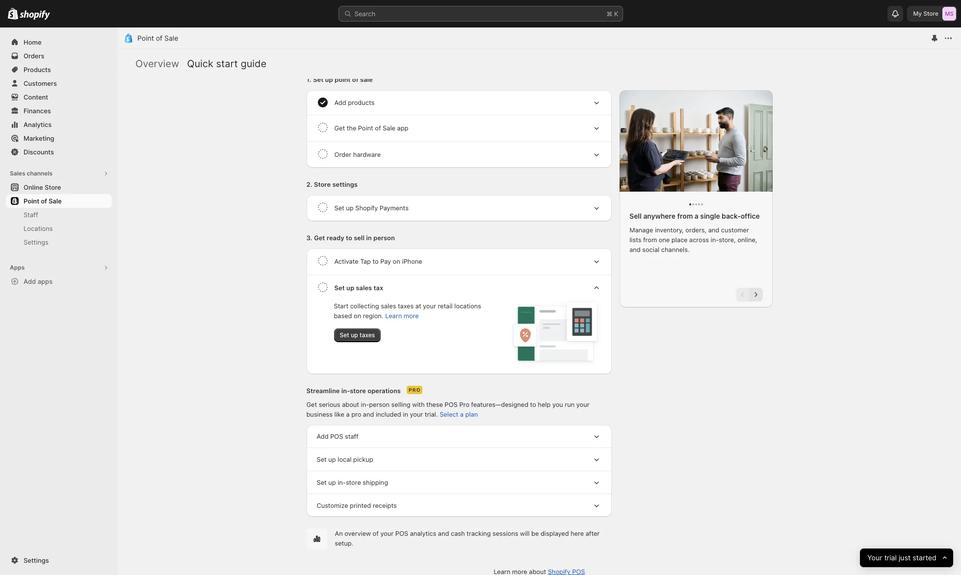 Task type: vqa. For each thing, say whether or not it's contained in the screenshot.
Enter time Text Field
no



Task type: describe. For each thing, give the bounding box(es) containing it.
⌘
[[607, 10, 612, 18]]

home link
[[6, 35, 112, 49]]

products link
[[6, 63, 112, 77]]

online
[[24, 183, 43, 191]]

shopify image
[[8, 8, 18, 20]]

orders link
[[6, 49, 112, 63]]

of inside point of sale link
[[41, 197, 47, 205]]

home
[[24, 38, 42, 46]]

add
[[24, 278, 36, 286]]

online store button
[[0, 181, 118, 194]]

overview button
[[135, 58, 179, 70]]

⌘ k
[[607, 10, 618, 18]]

customers
[[24, 79, 57, 87]]

your
[[867, 554, 882, 562]]

add apps
[[24, 278, 53, 286]]

my store
[[913, 10, 939, 17]]

quick start guide
[[187, 58, 266, 70]]

analytics link
[[6, 118, 112, 131]]

sales channels button
[[6, 167, 112, 181]]

analytics
[[24, 121, 52, 129]]

start
[[216, 58, 238, 70]]

0 vertical spatial point of sale
[[137, 34, 178, 42]]

products
[[24, 66, 51, 74]]

marketing link
[[6, 131, 112, 145]]

1 horizontal spatial point of sale link
[[137, 34, 178, 42]]

just
[[899, 554, 911, 562]]

your trial just started button
[[860, 549, 953, 568]]

guide
[[241, 58, 266, 70]]

staff link
[[6, 208, 112, 222]]

shopify image
[[20, 10, 50, 20]]

orders
[[24, 52, 44, 60]]

sales
[[10, 170, 25, 177]]

1 settings link from the top
[[6, 235, 112, 249]]

channels
[[27, 170, 53, 177]]

discounts link
[[6, 145, 112, 159]]

sales channels
[[10, 170, 53, 177]]

finances link
[[6, 104, 112, 118]]



Task type: locate. For each thing, give the bounding box(es) containing it.
point of sale link up overview
[[137, 34, 178, 42]]

store for my store
[[923, 10, 939, 17]]

0 vertical spatial store
[[923, 10, 939, 17]]

0 horizontal spatial point of sale
[[24, 197, 62, 205]]

discounts
[[24, 148, 54, 156]]

point of sale up overview
[[137, 34, 178, 42]]

sale inside point of sale link
[[49, 197, 62, 205]]

search
[[354, 10, 375, 18]]

sale down online store link
[[49, 197, 62, 205]]

0 horizontal spatial sale
[[49, 197, 62, 205]]

trial
[[884, 554, 897, 562]]

point
[[137, 34, 154, 42], [24, 197, 39, 205]]

your trial just started
[[867, 554, 936, 562]]

online store link
[[6, 181, 112, 194]]

point right icon for point of sale
[[137, 34, 154, 42]]

0 vertical spatial settings link
[[6, 235, 112, 249]]

1 vertical spatial sale
[[49, 197, 62, 205]]

settings link
[[6, 235, 112, 249], [6, 554, 112, 568]]

1 vertical spatial point of sale link
[[6, 194, 112, 208]]

online store
[[24, 183, 61, 191]]

store
[[923, 10, 939, 17], [45, 183, 61, 191]]

overview
[[135, 58, 179, 70]]

1 horizontal spatial store
[[923, 10, 939, 17]]

content
[[24, 93, 48, 101]]

started
[[913, 554, 936, 562]]

0 horizontal spatial store
[[45, 183, 61, 191]]

1 horizontal spatial point of sale
[[137, 34, 178, 42]]

apps
[[10, 264, 25, 271]]

my
[[913, 10, 922, 17]]

of
[[156, 34, 162, 42], [41, 197, 47, 205]]

k
[[614, 10, 618, 18]]

point up staff
[[24, 197, 39, 205]]

1 settings from the top
[[24, 238, 48, 246]]

1 horizontal spatial of
[[156, 34, 162, 42]]

point of sale link down online store on the top
[[6, 194, 112, 208]]

customers link
[[6, 77, 112, 90]]

marketing
[[24, 134, 54, 142]]

0 horizontal spatial point of sale link
[[6, 194, 112, 208]]

finances
[[24, 107, 51, 115]]

content link
[[6, 90, 112, 104]]

sale
[[164, 34, 178, 42], [49, 197, 62, 205]]

0 vertical spatial point of sale link
[[137, 34, 178, 42]]

0 vertical spatial point
[[137, 34, 154, 42]]

point of sale
[[137, 34, 178, 42], [24, 197, 62, 205]]

locations link
[[6, 222, 112, 235]]

1 vertical spatial settings
[[24, 557, 49, 565]]

apps
[[38, 278, 53, 286]]

1 vertical spatial of
[[41, 197, 47, 205]]

locations
[[24, 225, 53, 233]]

0 horizontal spatial point
[[24, 197, 39, 205]]

my store image
[[942, 7, 956, 21]]

1 vertical spatial settings link
[[6, 554, 112, 568]]

point of sale down online store on the top
[[24, 197, 62, 205]]

of down online store on the top
[[41, 197, 47, 205]]

settings
[[24, 238, 48, 246], [24, 557, 49, 565]]

1 vertical spatial point of sale
[[24, 197, 62, 205]]

point of sale link
[[137, 34, 178, 42], [6, 194, 112, 208]]

add apps button
[[6, 275, 112, 288]]

1 horizontal spatial sale
[[164, 34, 178, 42]]

store right 'my'
[[923, 10, 939, 17]]

0 horizontal spatial of
[[41, 197, 47, 205]]

store inside button
[[45, 183, 61, 191]]

2 settings from the top
[[24, 557, 49, 565]]

1 horizontal spatial point
[[137, 34, 154, 42]]

store down sales channels "button"
[[45, 183, 61, 191]]

store for online store
[[45, 183, 61, 191]]

of up overview
[[156, 34, 162, 42]]

1 vertical spatial point
[[24, 197, 39, 205]]

2 settings link from the top
[[6, 554, 112, 568]]

apps button
[[6, 261, 112, 275]]

1 vertical spatial store
[[45, 183, 61, 191]]

0 vertical spatial of
[[156, 34, 162, 42]]

0 vertical spatial sale
[[164, 34, 178, 42]]

quick
[[187, 58, 213, 70]]

staff
[[24, 211, 38, 219]]

sale up overview
[[164, 34, 178, 42]]

0 vertical spatial settings
[[24, 238, 48, 246]]

icon for point of sale image
[[124, 33, 133, 43]]



